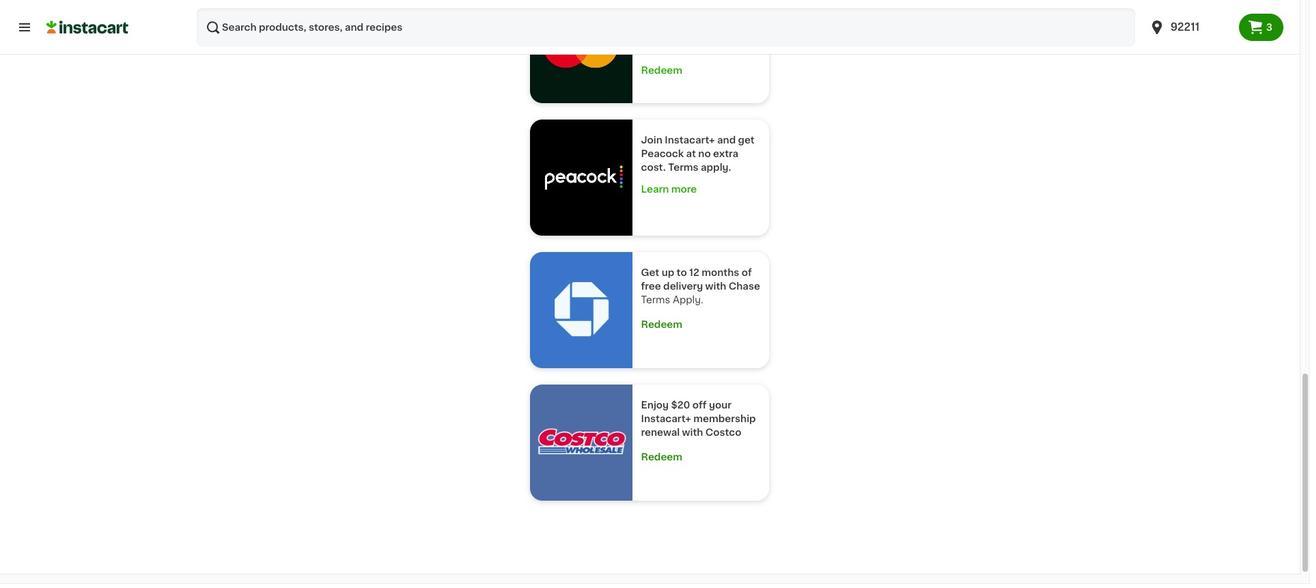 Task type: describe. For each thing, give the bounding box(es) containing it.
apply. inside join instacart+ and get peacock at no extra cost. terms apply.
[[701, 163, 732, 172]]

enjoy
[[641, 400, 669, 410]]

peacock
[[641, 149, 684, 158]]

with inside enjoy $20 off your instacart+ membership renewal with costco
[[682, 428, 703, 437]]

no
[[699, 149, 711, 158]]

redeem for 5th redeem button from the bottom of the page
[[641, 66, 683, 75]]

1 redeem button from the top
[[641, 63, 762, 77]]

3
[[1267, 23, 1273, 32]]

your inside enjoy $20 off your instacart+ membership renewal with costco
[[709, 400, 732, 410]]

92211 button
[[1141, 8, 1239, 46]]

your inside get 2 free months of instacart+ with your eligible mastercard®. terms apply.
[[717, 16, 740, 26]]

delivery
[[664, 281, 703, 291]]

instacart logo image
[[46, 19, 128, 36]]

up
[[662, 268, 675, 277]]

to
[[677, 268, 687, 277]]

join instacart+ and get peacock at no extra cost. terms apply.
[[641, 135, 757, 172]]

free inside get up to 12 months of free delivery with chase
[[641, 281, 661, 291]]

with inside get 2 free months of instacart+ with your eligible mastercard®. terms apply.
[[694, 16, 715, 26]]

learn
[[641, 184, 669, 194]]

apply.
[[673, 295, 704, 305]]

at
[[686, 149, 696, 158]]

get
[[738, 135, 755, 145]]

3 redeem button from the top
[[641, 318, 683, 331]]



Task type: locate. For each thing, give the bounding box(es) containing it.
5 redeem button from the top
[[641, 450, 683, 464]]

redeem down apply.
[[641, 320, 683, 329]]

months up mastercard®.
[[693, 3, 730, 12]]

get left 2
[[641, 3, 660, 12]]

2 redeem from the top
[[641, 320, 683, 329]]

with left chase
[[706, 281, 727, 291]]

2 vertical spatial terms
[[641, 295, 671, 305]]

2 vertical spatial instacart+
[[641, 414, 691, 424]]

of up mastercard®.
[[733, 3, 743, 12]]

terms apply.
[[641, 281, 763, 305]]

extra
[[713, 149, 739, 158]]

2 vertical spatial redeem
[[641, 452, 683, 462]]

months inside get up to 12 months of free delivery with chase
[[702, 268, 740, 277]]

$20
[[671, 400, 690, 410]]

your up mastercard®.
[[717, 16, 740, 26]]

2 redeem button from the top
[[641, 309, 762, 331]]

apply. down mastercard®.
[[674, 44, 704, 53]]

1 vertical spatial your
[[709, 400, 732, 410]]

1 horizontal spatial free
[[670, 3, 690, 12]]

your
[[717, 16, 740, 26], [709, 400, 732, 410]]

free left delivery
[[641, 281, 661, 291]]

enjoy $20 off your instacart+ membership renewal with costco
[[641, 400, 759, 437]]

0 vertical spatial with
[[694, 16, 715, 26]]

0 vertical spatial months
[[693, 3, 730, 12]]

redeem for third redeem button from the top
[[641, 320, 683, 329]]

instacart+ up the at
[[665, 135, 715, 145]]

months right 12
[[702, 268, 740, 277]]

2 vertical spatial with
[[682, 428, 703, 437]]

1 vertical spatial terms
[[668, 163, 699, 172]]

learn more
[[641, 184, 697, 194]]

1 redeem from the top
[[641, 66, 683, 75]]

free inside get 2 free months of instacart+ with your eligible mastercard®. terms apply.
[[670, 3, 690, 12]]

get left up at the right top of page
[[641, 268, 660, 277]]

get for get 2 free months of instacart+ with your eligible mastercard®. terms apply.
[[641, 3, 660, 12]]

apply.
[[674, 44, 704, 53], [701, 163, 732, 172]]

1 vertical spatial get
[[641, 268, 660, 277]]

instacart+ inside join instacart+ and get peacock at no extra cost. terms apply.
[[665, 135, 715, 145]]

get inside get 2 free months of instacart+ with your eligible mastercard®. terms apply.
[[641, 3, 660, 12]]

get for get up to 12 months of free delivery with chase
[[641, 268, 660, 277]]

get 2 free months of instacart+ with your eligible mastercard®. terms apply.
[[641, 3, 747, 53]]

1 vertical spatial with
[[706, 281, 727, 291]]

chase
[[729, 281, 760, 291]]

apply. inside get 2 free months of instacart+ with your eligible mastercard®. terms apply.
[[674, 44, 704, 53]]

and
[[718, 135, 736, 145]]

2
[[662, 3, 668, 12]]

1 vertical spatial instacart+
[[665, 135, 715, 145]]

0 vertical spatial your
[[717, 16, 740, 26]]

apply. down "extra"
[[701, 163, 732, 172]]

of inside get up to 12 months of free delivery with chase
[[742, 268, 752, 277]]

None search field
[[197, 8, 1136, 46]]

cost.
[[641, 163, 666, 172]]

months inside get 2 free months of instacart+ with your eligible mastercard®. terms apply.
[[693, 3, 730, 12]]

0 vertical spatial instacart+
[[641, 16, 691, 26]]

1 vertical spatial redeem
[[641, 320, 683, 329]]

mastercard®.
[[680, 30, 745, 40]]

get up to 12 months of free delivery with chase
[[641, 268, 760, 291]]

redeem for 1st redeem button from the bottom
[[641, 452, 683, 462]]

1 vertical spatial of
[[742, 268, 752, 277]]

with up mastercard®.
[[694, 16, 715, 26]]

1 vertical spatial free
[[641, 281, 661, 291]]

Search field
[[197, 8, 1136, 46]]

free
[[670, 3, 690, 12], [641, 281, 661, 291]]

0 vertical spatial apply.
[[674, 44, 704, 53]]

2 get from the top
[[641, 268, 660, 277]]

12
[[690, 268, 700, 277]]

0 vertical spatial get
[[641, 3, 660, 12]]

0 vertical spatial of
[[733, 3, 743, 12]]

redeem
[[641, 66, 683, 75], [641, 320, 683, 329], [641, 452, 683, 462]]

months
[[693, 3, 730, 12], [702, 268, 740, 277]]

terms inside get 2 free months of instacart+ with your eligible mastercard®. terms apply.
[[641, 44, 672, 53]]

get inside get up to 12 months of free delivery with chase
[[641, 268, 660, 277]]

92211
[[1171, 22, 1200, 32]]

instacart+ inside enjoy $20 off your instacart+ membership renewal with costco
[[641, 414, 691, 424]]

terms inside join instacart+ and get peacock at no extra cost. terms apply.
[[668, 163, 699, 172]]

instacart+ up renewal
[[641, 414, 691, 424]]

off
[[693, 400, 707, 410]]

1 vertical spatial apply.
[[701, 163, 732, 172]]

0 vertical spatial redeem
[[641, 66, 683, 75]]

4 redeem button from the top
[[641, 442, 762, 464]]

more
[[671, 184, 697, 194]]

0 horizontal spatial free
[[641, 281, 661, 291]]

with down off
[[682, 428, 703, 437]]

free right 2
[[670, 3, 690, 12]]

redeem down eligible
[[641, 66, 683, 75]]

costco
[[706, 428, 742, 437]]

instacart+
[[641, 16, 691, 26], [665, 135, 715, 145], [641, 414, 691, 424]]

terms
[[641, 44, 672, 53], [668, 163, 699, 172], [641, 295, 671, 305]]

redeem down renewal
[[641, 452, 683, 462]]

of up chase
[[742, 268, 752, 277]]

of inside get 2 free months of instacart+ with your eligible mastercard®. terms apply.
[[733, 3, 743, 12]]

92211 button
[[1149, 8, 1231, 46]]

terms down the at
[[668, 163, 699, 172]]

redeem button
[[641, 63, 762, 77], [641, 309, 762, 331], [641, 318, 683, 331], [641, 442, 762, 464], [641, 450, 683, 464]]

learn more button
[[641, 182, 762, 196]]

1 get from the top
[[641, 3, 660, 12]]

with inside get up to 12 months of free delivery with chase
[[706, 281, 727, 291]]

terms inside 'terms apply.'
[[641, 295, 671, 305]]

get
[[641, 3, 660, 12], [641, 268, 660, 277]]

3 button
[[1239, 14, 1284, 41]]

renewal
[[641, 428, 680, 437]]

of
[[733, 3, 743, 12], [742, 268, 752, 277]]

eligible
[[641, 30, 677, 40]]

terms down eligible
[[641, 44, 672, 53]]

instacart+ down 2
[[641, 16, 691, 26]]

0 vertical spatial free
[[670, 3, 690, 12]]

0 vertical spatial terms
[[641, 44, 672, 53]]

your up membership
[[709, 400, 732, 410]]

join
[[641, 135, 663, 145]]

3 redeem from the top
[[641, 452, 683, 462]]

membership
[[694, 414, 756, 424]]

with
[[694, 16, 715, 26], [706, 281, 727, 291], [682, 428, 703, 437]]

1 vertical spatial months
[[702, 268, 740, 277]]

instacart+ inside get 2 free months of instacart+ with your eligible mastercard®. terms apply.
[[641, 16, 691, 26]]

terms down up at the right top of page
[[641, 295, 671, 305]]



Task type: vqa. For each thing, say whether or not it's contained in the screenshot.
Product group to the left
no



